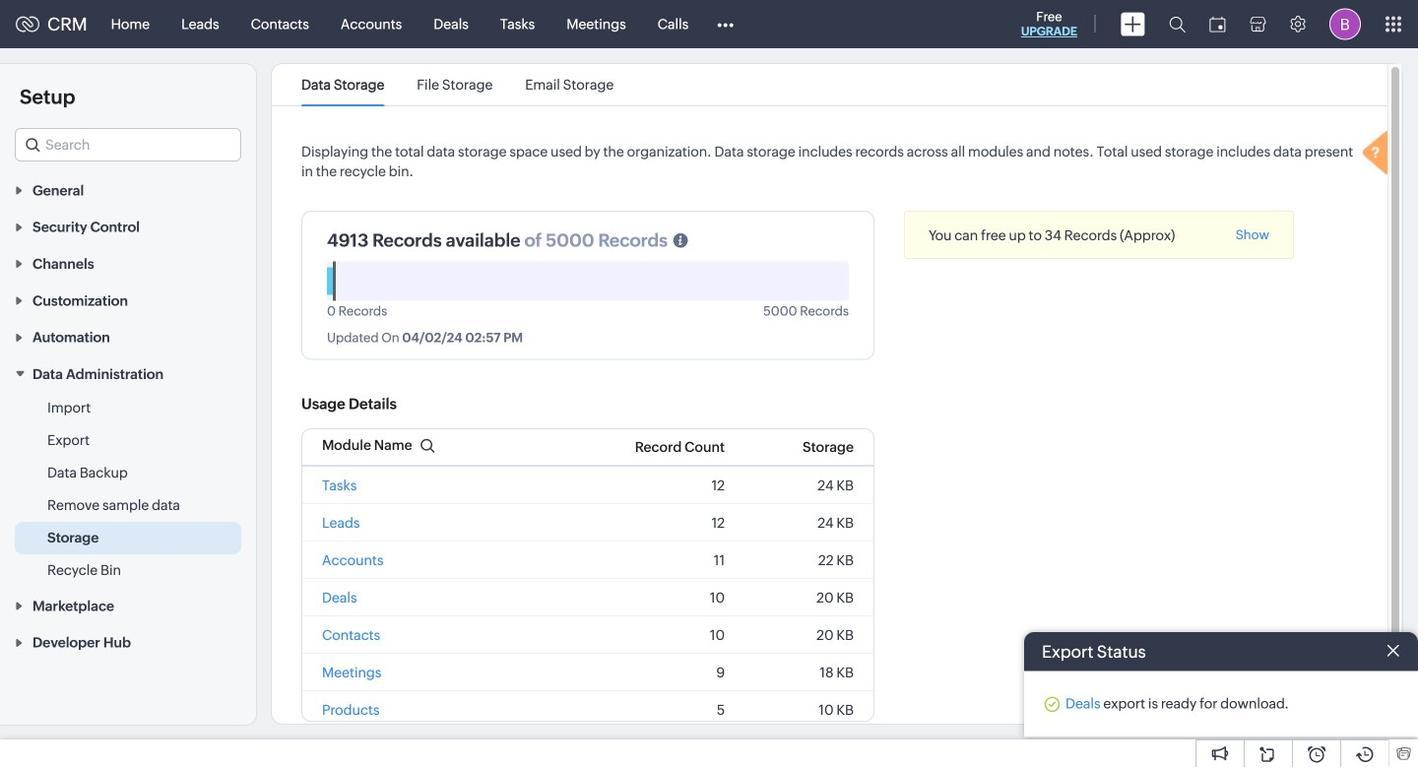 Task type: describe. For each thing, give the bounding box(es) containing it.
search image
[[1170, 16, 1186, 33]]

search element
[[1158, 0, 1198, 48]]

profile image
[[1330, 8, 1362, 40]]

calendar image
[[1210, 16, 1227, 32]]



Task type: vqa. For each thing, say whether or not it's contained in the screenshot.
Search 'text field'
yes



Task type: locate. For each thing, give the bounding box(es) containing it.
create menu image
[[1121, 12, 1146, 36]]

Other Modules field
[[705, 8, 747, 40]]

create menu element
[[1110, 0, 1158, 48]]

profile element
[[1318, 0, 1374, 48]]

region
[[0, 392, 256, 587]]

loading image
[[1359, 128, 1398, 182]]

Search text field
[[16, 129, 240, 161]]

logo image
[[16, 16, 39, 32]]

None field
[[15, 128, 241, 162]]



